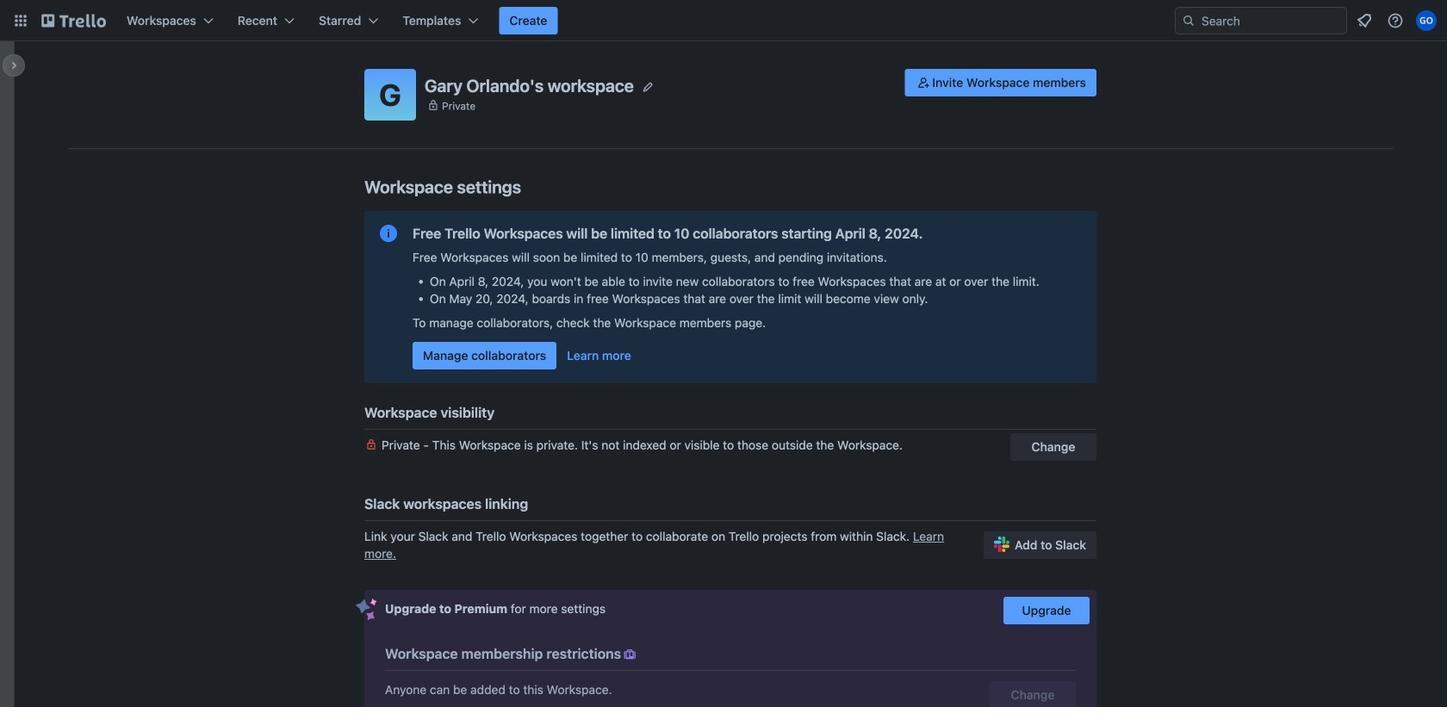 Task type: vqa. For each thing, say whether or not it's contained in the screenshot.
sparkle image
yes



Task type: locate. For each thing, give the bounding box(es) containing it.
back to home image
[[41, 7, 106, 34]]

0 horizontal spatial sm image
[[622, 646, 639, 664]]

primary element
[[0, 0, 1448, 41]]

0 notifications image
[[1355, 10, 1376, 31]]

open information menu image
[[1388, 12, 1405, 29]]

0 vertical spatial sm image
[[916, 74, 933, 91]]

sm image
[[916, 74, 933, 91], [622, 646, 639, 664]]



Task type: describe. For each thing, give the bounding box(es) containing it.
sparkle image
[[356, 599, 378, 621]]

search image
[[1182, 14, 1196, 28]]

gary orlando (garyorlando) image
[[1417, 10, 1438, 31]]

Search field
[[1196, 8, 1347, 34]]

1 horizontal spatial sm image
[[916, 74, 933, 91]]

1 vertical spatial sm image
[[622, 646, 639, 664]]



